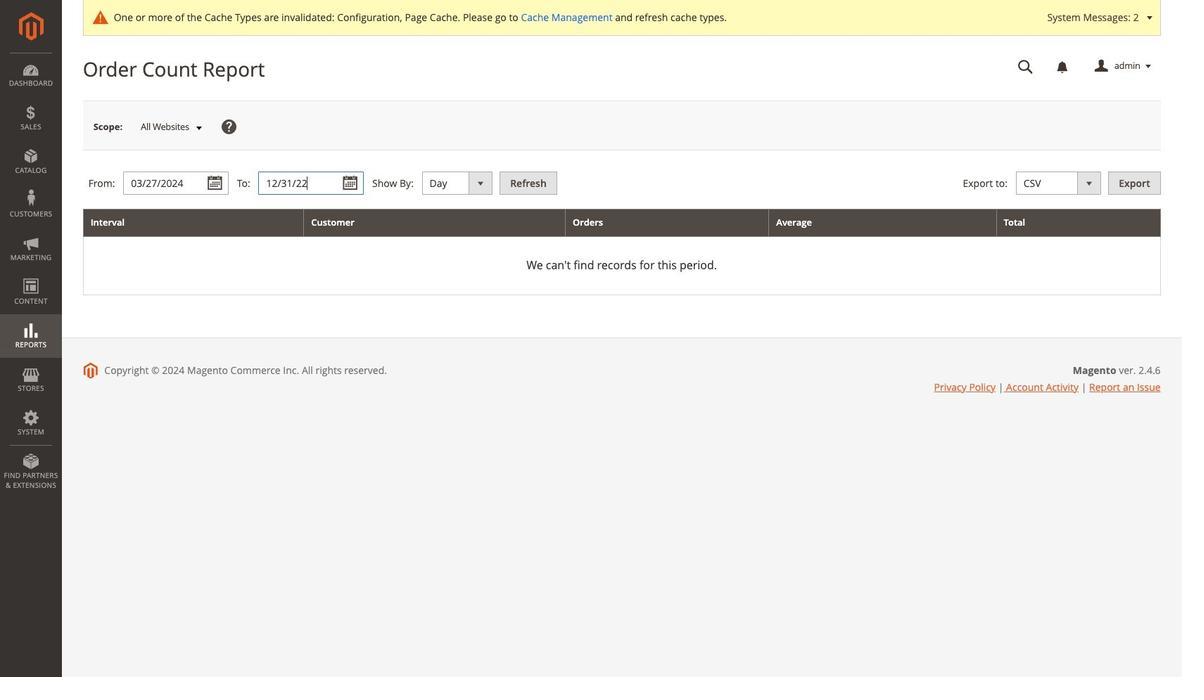Task type: locate. For each thing, give the bounding box(es) containing it.
menu bar
[[0, 53, 62, 498]]

magento admin panel image
[[19, 12, 43, 41]]

None text field
[[123, 172, 229, 195]]

None text field
[[259, 172, 364, 195]]



